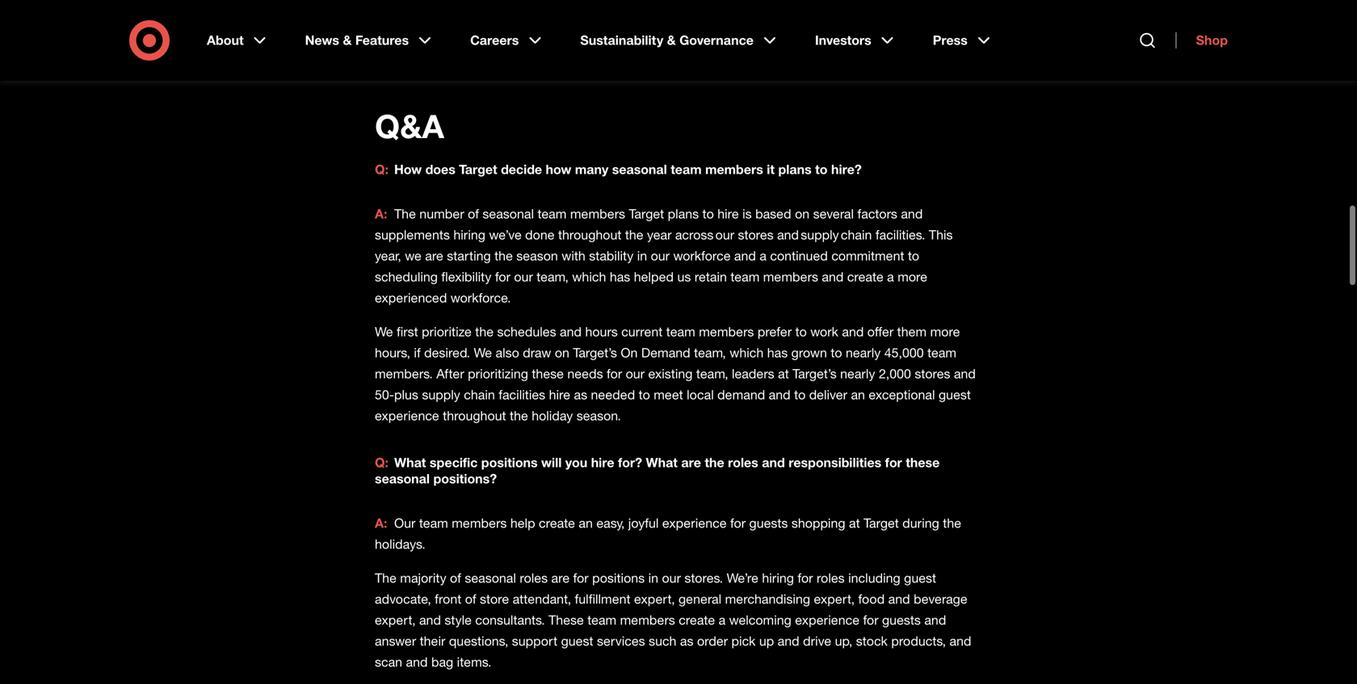 Task type: vqa. For each thing, say whether or not it's contained in the screenshot.
Information
no



Task type: locate. For each thing, give the bounding box(es) containing it.
in inside 'the number of seasonal team members target plans to hire is based on several factors and supplements hiring we've done throughout the year across our stores and supply chain facilities. this year, we are starting the season with stability in our workforce and a continued commitment to scheduling flexibility for our team, which has helped us retain team members and create a more experienced workforce.'
[[637, 248, 647, 264]]

work
[[810, 324, 838, 340]]

0 vertical spatial throughout
[[558, 227, 622, 243]]

as inside the majority of seasonal roles are for positions in our stores. we're hiring for roles including guest advocate, front of store attendant, fulfillment expert, general merchandising expert, food and beverage expert, and style consultants. these team members create a welcoming experience for guests and answer their questions, support guest services such as order pick up and drive up, stock products, and scan and bag items.
[[680, 633, 694, 649]]

experience
[[375, 408, 439, 424], [662, 515, 727, 531], [795, 612, 860, 628]]

50-
[[375, 387, 394, 403]]

1 horizontal spatial has
[[767, 345, 788, 361]]

q: for q: how does target decide how many seasonal team members it plans to hire?
[[375, 162, 388, 177]]

about link
[[196, 19, 281, 61]]

1 vertical spatial team,
[[694, 345, 726, 361]]

more right them on the top
[[930, 324, 960, 340]]

for inside what specific positions will you hire for? what are the roles and responsibilities for these seasonal positions?
[[885, 455, 902, 471]]

hire inside what specific positions will you hire for? what are the roles and responsibilities for these seasonal positions?
[[591, 455, 614, 471]]

also
[[496, 345, 519, 361]]

to
[[815, 162, 828, 177], [703, 206, 714, 222], [908, 248, 919, 264], [795, 324, 807, 340], [831, 345, 842, 361], [639, 387, 650, 403], [794, 387, 806, 403]]

0 vertical spatial an
[[851, 387, 865, 403]]

1 vertical spatial guest
[[904, 570, 936, 586]]

0 horizontal spatial positions
[[481, 455, 538, 471]]

1 horizontal spatial are
[[551, 570, 570, 586]]

0 vertical spatial these
[[532, 366, 564, 382]]

positions?
[[433, 471, 497, 487]]

season
[[516, 248, 558, 264]]

1 vertical spatial q:
[[375, 455, 388, 471]]

plans up across our
[[668, 206, 699, 222]]

2 & from the left
[[667, 32, 676, 48]]

the down local
[[705, 455, 724, 471]]

help
[[510, 515, 535, 531]]

seasonal up we've
[[483, 206, 534, 222]]

holiday
[[532, 408, 573, 424]]

2 vertical spatial a
[[719, 612, 726, 628]]

hiring up starting on the left of page
[[453, 227, 486, 243]]

plus
[[394, 387, 418, 403]]

the
[[394, 206, 416, 222], [375, 570, 397, 586]]

1 horizontal spatial more
[[930, 324, 960, 340]]

we up hours, at the left of the page
[[375, 324, 393, 340]]

our down on
[[626, 366, 645, 382]]

1 a: from the top
[[375, 206, 387, 222]]

0 vertical spatial team,
[[537, 269, 569, 285]]

create inside the majority of seasonal roles are for positions in our stores. we're hiring for roles including guest advocate, front of store attendant, fulfillment expert, general merchandising expert, food and beverage expert, and style consultants. these team members create a welcoming experience for guests and answer their questions, support guest services such as order pick up and drive up, stock products, and scan and bag items.
[[679, 612, 715, 628]]

team down "fulfillment"
[[587, 612, 617, 628]]

an left easy,
[[579, 515, 593, 531]]

2 horizontal spatial expert,
[[814, 591, 855, 607]]

consultants.
[[475, 612, 545, 628]]

of right the front
[[465, 591, 476, 607]]

front
[[435, 591, 462, 607]]

guest up the 'beverage'
[[904, 570, 936, 586]]

0 horizontal spatial at
[[778, 366, 789, 382]]

1 horizontal spatial target's
[[793, 366, 837, 382]]

drive
[[803, 633, 831, 649]]

target up year
[[629, 206, 664, 222]]

schedules
[[497, 324, 556, 340]]

and
[[901, 206, 923, 222], [734, 248, 756, 264], [822, 269, 844, 285], [560, 324, 582, 340], [842, 324, 864, 340], [954, 366, 976, 382], [769, 387, 791, 403], [762, 455, 785, 471], [888, 591, 910, 607], [419, 612, 441, 628], [924, 612, 946, 628], [778, 633, 799, 649], [950, 633, 971, 649], [406, 654, 428, 670]]

our down year
[[651, 248, 670, 264]]

2 q: from the top
[[375, 455, 388, 471]]

1 horizontal spatial guest
[[904, 570, 936, 586]]

we first prioritize the schedules and hours current team members prefer to work and offer them more hours, if desired. we also draw on target's on demand team, which has grown to nearly 45,000 team members. after prioritizing these needs for our existing team, leaders at target's nearly 2,000 stores and 50-plus supply chain facilities hire as needed to meet local demand and to deliver an exceptional guest experience throughout the holiday season.
[[375, 324, 976, 424]]

seasonal inside the majority of seasonal roles are for positions in our stores. we're hiring for roles including guest advocate, front of store attendant, fulfillment expert, general merchandising expert, food and beverage expert, and style consultants. these team members create a welcoming experience for guests and answer their questions, support guest services such as order pick up and drive up, stock products, and scan and bag items.
[[465, 570, 516, 586]]

0 vertical spatial we
[[375, 324, 393, 340]]

throughout inside we first prioritize the schedules and hours current team members prefer to work and offer them more hours, if desired. we also draw on target's on demand team, which has grown to nearly 45,000 team members. after prioritizing these needs for our existing team, leaders at target's nearly 2,000 stores and 50-plus supply chain facilities hire as needed to meet local demand and to deliver an exceptional guest experience throughout the holiday season.
[[443, 408, 506, 424]]

0 horizontal spatial which
[[572, 269, 606, 285]]

a down commitment
[[887, 269, 894, 285]]

in down our team members help create an easy, joyful experience for guests shopping at target during the holidays. at bottom
[[648, 570, 658, 586]]

hiring up merchandising
[[762, 570, 794, 586]]

year
[[647, 227, 672, 243]]

stability
[[589, 248, 634, 264]]

stores down 45,000
[[915, 366, 950, 382]]

1 horizontal spatial target
[[629, 206, 664, 222]]

are right we
[[425, 248, 443, 264]]

in up helped
[[637, 248, 647, 264]]

2 vertical spatial hire
[[591, 455, 614, 471]]

1 what from the left
[[394, 455, 426, 471]]

2 a: from the top
[[375, 515, 387, 531]]

of right number
[[468, 206, 479, 222]]

at right "leaders"
[[778, 366, 789, 382]]

1 & from the left
[[343, 32, 352, 48]]

roles inside what specific positions will you hire for? what are the roles and responsibilities for these seasonal positions?
[[728, 455, 758, 471]]

0 horizontal spatial guest
[[561, 633, 593, 649]]

such
[[649, 633, 677, 649]]

expert, up such
[[634, 591, 675, 607]]

target inside our team members help create an easy, joyful experience for guests shopping at target during the holidays.
[[864, 515, 899, 531]]

& right news
[[343, 32, 352, 48]]

throughout up with
[[558, 227, 622, 243]]

experience right joyful
[[662, 515, 727, 531]]

hiring inside the majority of seasonal roles are for positions in our stores. we're hiring for roles including guest advocate, front of store attendant, fulfillment expert, general merchandising expert, food and beverage expert, and style consultants. these team members create a welcoming experience for guests and answer their questions, support guest services such as order pick up and drive up, stock products, and scan and bag items.
[[762, 570, 794, 586]]

q: down 50- on the left of page
[[375, 455, 388, 471]]

first
[[397, 324, 418, 340]]

0 vertical spatial target
[[459, 162, 497, 177]]

what specific positions will you hire for? what are the roles and responsibilities for these seasonal positions?
[[375, 455, 940, 487]]

team inside our team members help create an easy, joyful experience for guests shopping at target during the holidays.
[[419, 515, 448, 531]]

0 horizontal spatial these
[[532, 366, 564, 382]]

has down stability
[[610, 269, 630, 285]]

news
[[305, 32, 339, 48]]

members inside our team members help create an easy, joyful experience for guests shopping at target during the holidays.
[[452, 515, 507, 531]]

2 what from the left
[[646, 455, 678, 471]]

an right deliver at the right of page
[[851, 387, 865, 403]]

experience inside our team members help create an easy, joyful experience for guests shopping at target during the holidays.
[[662, 515, 727, 531]]

0 vertical spatial plans
[[778, 162, 812, 177]]

1 horizontal spatial hire
[[591, 455, 614, 471]]

of for majority
[[450, 570, 461, 586]]

& inside news & features link
[[343, 32, 352, 48]]

2 vertical spatial target
[[864, 515, 899, 531]]

prioritizing
[[468, 366, 528, 382]]

up
[[759, 633, 774, 649]]

for up needed
[[607, 366, 622, 382]]

1 vertical spatial as
[[680, 633, 694, 649]]

during
[[903, 515, 939, 531]]

which up "leaders"
[[730, 345, 764, 361]]

1 vertical spatial a:
[[375, 515, 387, 531]]

2 vertical spatial experience
[[795, 612, 860, 628]]

stores inside we first prioritize the schedules and hours current team members prefer to work and offer them more hours, if desired. we also draw on target's on demand team, which has grown to nearly 45,000 team members. after prioritizing these needs for our existing team, leaders at target's nearly 2,000 stores and 50-plus supply chain facilities hire as needed to meet local demand and to deliver an exceptional guest experience throughout the holiday season.
[[915, 366, 950, 382]]

0 horizontal spatial a
[[719, 612, 726, 628]]

what
[[394, 455, 426, 471], [646, 455, 678, 471]]

nearly up deliver at the right of page
[[840, 366, 875, 382]]

hire inside 'the number of seasonal team members target plans to hire is based on several factors and supplements hiring we've done throughout the year across our stores and supply chain facilities. this year, we are starting the season with stability in our workforce and a continued commitment to scheduling flexibility for our team, which has helped us retain team members and create a more experienced workforce.'
[[718, 206, 739, 222]]

target right does
[[459, 162, 497, 177]]

1 horizontal spatial throughout
[[558, 227, 622, 243]]

stores down is
[[738, 227, 774, 243]]

are up attendant,
[[551, 570, 570, 586]]

0 horizontal spatial an
[[579, 515, 593, 531]]

the majority of seasonal roles are for positions in our stores. we're hiring for roles including guest advocate, front of store attendant, fulfillment expert, general merchandising expert, food and beverage expert, and style consultants. these team members create a welcoming experience for guests and answer their questions, support guest services such as order pick up and drive up, stock products, and scan and bag items.
[[375, 570, 971, 670]]

hire up the holiday
[[549, 387, 570, 403]]

a
[[760, 248, 767, 264], [887, 269, 894, 285], [719, 612, 726, 628]]

of up the front
[[450, 570, 461, 586]]

starting
[[447, 248, 491, 264]]

stores
[[738, 227, 774, 243], [915, 366, 950, 382]]

more down facilities.
[[898, 269, 927, 285]]

members up stability
[[570, 206, 625, 222]]

team inside the majority of seasonal roles are for positions in our stores. we're hiring for roles including guest advocate, front of store attendant, fulfillment expert, general merchandising expert, food and beverage expert, and style consultants. these team members create a welcoming experience for guests and answer their questions, support guest services such as order pick up and drive up, stock products, and scan and bag items.
[[587, 612, 617, 628]]

0 horizontal spatial as
[[574, 387, 587, 403]]

seasonal inside 'the number of seasonal team members target plans to hire is based on several factors and supplements hiring we've done throughout the year across our stores and supply chain facilities. this year, we are starting the season with stability in our workforce and a continued commitment to scheduling flexibility for our team, which has helped us retain team members and create a more experienced workforce.'
[[483, 206, 534, 222]]

hire right "you" at the left of the page
[[591, 455, 614, 471]]

to down work
[[831, 345, 842, 361]]

this
[[929, 227, 953, 243]]

guest down these
[[561, 633, 593, 649]]

the for number
[[394, 206, 416, 222]]

demand
[[641, 345, 690, 361]]

draw
[[523, 345, 551, 361]]

1 vertical spatial we
[[474, 345, 492, 361]]

0 vertical spatial a:
[[375, 206, 387, 222]]

0 vertical spatial on
[[795, 206, 810, 222]]

2 horizontal spatial a
[[887, 269, 894, 285]]

0 horizontal spatial &
[[343, 32, 352, 48]]

nearly down offer
[[846, 345, 881, 361]]

at
[[778, 366, 789, 382], [849, 515, 860, 531]]

2 horizontal spatial target
[[864, 515, 899, 531]]

an
[[851, 387, 865, 403], [579, 515, 593, 531]]

governance
[[679, 32, 754, 48]]

target's down grown
[[793, 366, 837, 382]]

to down facilities.
[[908, 248, 919, 264]]

1 horizontal spatial guests
[[882, 612, 921, 628]]

for up we're
[[730, 515, 746, 531]]

guests left shopping
[[749, 515, 788, 531]]

target inside 'the number of seasonal team members target plans to hire is based on several factors and supplements hiring we've done throughout the year across our stores and supply chain facilities. this year, we are starting the season with stability in our workforce and a continued commitment to scheduling flexibility for our team, which has helped us retain team members and create a more experienced workforce.'
[[629, 206, 664, 222]]

of
[[468, 206, 479, 222], [450, 570, 461, 586], [465, 591, 476, 607]]

1 vertical spatial plans
[[668, 206, 699, 222]]

1 horizontal spatial on
[[795, 206, 810, 222]]

at inside we first prioritize the schedules and hours current team members prefer to work and offer them more hours, if desired. we also draw on target's on demand team, which has grown to nearly 45,000 team members. after prioritizing these needs for our existing team, leaders at target's nearly 2,000 stores and 50-plus supply chain facilities hire as needed to meet local demand and to deliver an exceptional guest experience throughout the holiday season.
[[778, 366, 789, 382]]

team up across our
[[671, 162, 702, 177]]

throughout
[[558, 227, 622, 243], [443, 408, 506, 424]]

a: left our
[[375, 515, 387, 531]]

& for governance
[[667, 32, 676, 48]]

0 vertical spatial a
[[760, 248, 767, 264]]

the inside the majority of seasonal roles are for positions in our stores. we're hiring for roles including guest advocate, front of store attendant, fulfillment expert, general merchandising expert, food and beverage expert, and style consultants. these team members create a welcoming experience for guests and answer their questions, support guest services such as order pick up and drive up, stock products, and scan and bag items.
[[375, 570, 397, 586]]

a: up supplements
[[375, 206, 387, 222]]

plans right it
[[778, 162, 812, 177]]

1 vertical spatial in
[[648, 570, 658, 586]]

0 horizontal spatial what
[[394, 455, 426, 471]]

we've
[[489, 227, 522, 243]]

bag
[[431, 654, 453, 670]]

for right responsibilities
[[885, 455, 902, 471]]

0 vertical spatial are
[[425, 248, 443, 264]]

1 horizontal spatial experience
[[662, 515, 727, 531]]

1 q: from the top
[[375, 162, 388, 177]]

q: how does target decide how many seasonal team members it plans to hire?
[[375, 162, 862, 177]]

0 vertical spatial create
[[847, 269, 884, 285]]

order
[[697, 633, 728, 649]]

and left offer
[[842, 324, 864, 340]]

expert, left "food"
[[814, 591, 855, 607]]

the up advocate, in the bottom of the page
[[375, 570, 397, 586]]

positions inside what specific positions will you hire for? what are the roles and responsibilities for these seasonal positions?
[[481, 455, 538, 471]]

create right help
[[539, 515, 575, 531]]

positions up "fulfillment"
[[592, 570, 645, 586]]

our inside the majority of seasonal roles are for positions in our stores. we're hiring for roles including guest advocate, front of store attendant, fulfillment expert, general merchandising expert, food and beverage expert, and style consultants. these team members create a welcoming experience for guests and answer their questions, support guest services such as order pick up and drive up, stock products, and scan and bag items.
[[662, 570, 681, 586]]

0 horizontal spatial hiring
[[453, 227, 486, 243]]

0 vertical spatial in
[[637, 248, 647, 264]]

positions left will
[[481, 455, 538, 471]]

2 horizontal spatial guest
[[939, 387, 971, 403]]

which down with
[[572, 269, 606, 285]]

the down workforce.
[[475, 324, 494, 340]]

0 horizontal spatial guests
[[749, 515, 788, 531]]

1 horizontal spatial which
[[730, 345, 764, 361]]

2 vertical spatial are
[[551, 570, 570, 586]]

0 vertical spatial hiring
[[453, 227, 486, 243]]

based
[[755, 206, 791, 222]]

news & features
[[305, 32, 409, 48]]

positions inside the majority of seasonal roles are for positions in our stores. we're hiring for roles including guest advocate, front of store attendant, fulfillment expert, general merchandising expert, food and beverage expert, and style consultants. these team members create a welcoming experience for guests and answer their questions, support guest services such as order pick up and drive up, stock products, and scan and bag items.
[[592, 570, 645, 586]]

are right for?
[[681, 455, 701, 471]]

and left hours on the left of the page
[[560, 324, 582, 340]]

0 vertical spatial as
[[574, 387, 587, 403]]

offer
[[867, 324, 894, 340]]

stock
[[856, 633, 888, 649]]

0 vertical spatial experience
[[375, 408, 439, 424]]

experience inside we first prioritize the schedules and hours current team members prefer to work and offer them more hours, if desired. we also draw on target's on demand team, which has grown to nearly 45,000 team members. after prioritizing these needs for our existing team, leaders at target's nearly 2,000 stores and 50-plus supply chain facilities hire as needed to meet local demand and to deliver an exceptional guest experience throughout the holiday season.
[[375, 408, 439, 424]]

these up during
[[906, 455, 940, 471]]

guest inside we first prioritize the schedules and hours current team members prefer to work and offer them more hours, if desired. we also draw on target's on demand team, which has grown to nearly 45,000 team members. after prioritizing these needs for our existing team, leaders at target's nearly 2,000 stores and 50-plus supply chain facilities hire as needed to meet local demand and to deliver an exceptional guest experience throughout the holiday season.
[[939, 387, 971, 403]]

with
[[562, 248, 586, 264]]

0 horizontal spatial stores
[[738, 227, 774, 243]]

create down general
[[679, 612, 715, 628]]

1 horizontal spatial at
[[849, 515, 860, 531]]

create inside 'the number of seasonal team members target plans to hire is based on several factors and supplements hiring we've done throughout the year across our stores and supply chain facilities. this year, we are starting the season with stability in our workforce and a continued commitment to scheduling flexibility for our team, which has helped us retain team members and create a more experienced workforce.'
[[847, 269, 884, 285]]

roles left including
[[817, 570, 845, 586]]

2 vertical spatial guest
[[561, 633, 593, 649]]

1 vertical spatial hire
[[549, 387, 570, 403]]

0 horizontal spatial experience
[[375, 408, 439, 424]]

continued
[[770, 248, 828, 264]]

1 vertical spatial more
[[930, 324, 960, 340]]

hire inside we first prioritize the schedules and hours current team members prefer to work and offer them more hours, if desired. we also draw on target's on demand team, which has grown to nearly 45,000 team members. after prioritizing these needs for our existing team, leaders at target's nearly 2,000 stores and 50-plus supply chain facilities hire as needed to meet local demand and to deliver an exceptional guest experience throughout the holiday season.
[[549, 387, 570, 403]]

as down needs
[[574, 387, 587, 403]]

0 vertical spatial the
[[394, 206, 416, 222]]

1 horizontal spatial positions
[[592, 570, 645, 586]]

1 vertical spatial which
[[730, 345, 764, 361]]

has inside 'the number of seasonal team members target plans to hire is based on several factors and supplements hiring we've done throughout the year across our stores and supply chain facilities. this year, we are starting the season with stability in our workforce and a continued commitment to scheduling flexibility for our team, which has helped us retain team members and create a more experienced workforce.'
[[610, 269, 630, 285]]

q: left how
[[375, 162, 388, 177]]

the up supplements
[[394, 206, 416, 222]]

these inside we first prioritize the schedules and hours current team members prefer to work and offer them more hours, if desired. we also draw on target's on demand team, which has grown to nearly 45,000 team members. after prioritizing these needs for our existing team, leaders at target's nearly 2,000 stores and 50-plus supply chain facilities hire as needed to meet local demand and to deliver an exceptional guest experience throughout the holiday season.
[[532, 366, 564, 382]]

these
[[532, 366, 564, 382], [906, 455, 940, 471]]

nearly
[[846, 345, 881, 361], [840, 366, 875, 382]]

1 vertical spatial at
[[849, 515, 860, 531]]

questions,
[[449, 633, 508, 649]]

0 vertical spatial guests
[[749, 515, 788, 531]]

target left during
[[864, 515, 899, 531]]

an inside our team members help create an easy, joyful experience for guests shopping at target during the holidays.
[[579, 515, 593, 531]]

if
[[414, 345, 421, 361]]

1 horizontal spatial these
[[906, 455, 940, 471]]

of inside 'the number of seasonal team members target plans to hire is based on several factors and supplements hiring we've done throughout the year across our stores and supply chain facilities. this year, we are starting the season with stability in our workforce and a continued commitment to scheduling flexibility for our team, which has helped us retain team members and create a more experienced workforce.'
[[468, 206, 479, 222]]

seasonal up store
[[465, 570, 516, 586]]

investors link
[[804, 19, 909, 61]]

of for number
[[468, 206, 479, 222]]

an inside we first prioritize the schedules and hours current team members prefer to work and offer them more hours, if desired. we also draw on target's on demand team, which has grown to nearly 45,000 team members. after prioritizing these needs for our existing team, leaders at target's nearly 2,000 stores and 50-plus supply chain facilities hire as needed to meet local demand and to deliver an exceptional guest experience throughout the holiday season.
[[851, 387, 865, 403]]

1 horizontal spatial hiring
[[762, 570, 794, 586]]

0 horizontal spatial more
[[898, 269, 927, 285]]

a left continued
[[760, 248, 767, 264]]

workforce
[[673, 248, 731, 264]]

and left responsibilities
[[762, 455, 785, 471]]

at right shopping
[[849, 515, 860, 531]]

more inside 'the number of seasonal team members target plans to hire is based on several factors and supplements hiring we've done throughout the year across our stores and supply chain facilities. this year, we are starting the season with stability in our workforce and a continued commitment to scheduling flexibility for our team, which has helped us retain team members and create a more experienced workforce.'
[[898, 269, 927, 285]]

advocate,
[[375, 591, 431, 607]]

1 horizontal spatial &
[[667, 32, 676, 48]]

for up workforce.
[[495, 269, 511, 285]]

guests inside the majority of seasonal roles are for positions in our stores. we're hiring for roles including guest advocate, front of store attendant, fulfillment expert, general merchandising expert, food and beverage expert, and style consultants. these team members create a welcoming experience for guests and answer their questions, support guest services such as order pick up and drive up, stock products, and scan and bag items.
[[882, 612, 921, 628]]

1 horizontal spatial as
[[680, 633, 694, 649]]

1 horizontal spatial roles
[[728, 455, 758, 471]]

on right based
[[795, 206, 810, 222]]

hiring inside 'the number of seasonal team members target plans to hire is based on several factors and supplements hiring we've done throughout the year across our stores and supply chain facilities. this year, we are starting the season with stability in our workforce and a continued commitment to scheduling flexibility for our team, which has helped us retain team members and create a more experienced workforce.'
[[453, 227, 486, 243]]

experience down plus
[[375, 408, 439, 424]]

& inside sustainability & governance link
[[667, 32, 676, 48]]

create down commitment
[[847, 269, 884, 285]]

on
[[621, 345, 638, 361]]

roles up attendant,
[[520, 570, 548, 586]]

for down "food"
[[863, 612, 879, 628]]

roles down "demand"
[[728, 455, 758, 471]]

the inside what specific positions will you hire for? what are the roles and responsibilities for these seasonal positions?
[[705, 455, 724, 471]]

members up such
[[620, 612, 675, 628]]

a:
[[375, 206, 387, 222], [375, 515, 387, 531]]

on right draw
[[555, 345, 569, 361]]

team
[[671, 162, 702, 177], [538, 206, 567, 222], [731, 269, 760, 285], [666, 324, 695, 340], [927, 345, 957, 361], [419, 515, 448, 531], [587, 612, 617, 628]]

are inside 'the number of seasonal team members target plans to hire is based on several factors and supplements hiring we've done throughout the year across our stores and supply chain facilities. this year, we are starting the season with stability in our workforce and a continued commitment to scheduling flexibility for our team, which has helped us retain team members and create a more experienced workforce.'
[[425, 248, 443, 264]]

1 horizontal spatial expert,
[[634, 591, 675, 607]]

0 vertical spatial stores
[[738, 227, 774, 243]]

expert, up answer
[[375, 612, 416, 628]]

0 horizontal spatial throughout
[[443, 408, 506, 424]]

1 horizontal spatial plans
[[778, 162, 812, 177]]

the
[[625, 227, 644, 243], [495, 248, 513, 264], [475, 324, 494, 340], [510, 408, 528, 424], [705, 455, 724, 471], [943, 515, 961, 531]]

45,000
[[884, 345, 924, 361]]

the inside 'the number of seasonal team members target plans to hire is based on several factors and supplements hiring we've done throughout the year across our stores and supply chain facilities. this year, we are starting the season with stability in our workforce and a continued commitment to scheduling flexibility for our team, which has helped us retain team members and create a more experienced workforce.'
[[394, 206, 416, 222]]

as right such
[[680, 633, 694, 649]]

0 horizontal spatial has
[[610, 269, 630, 285]]

products,
[[891, 633, 946, 649]]

1 horizontal spatial an
[[851, 387, 865, 403]]

throughout down chain
[[443, 408, 506, 424]]

stores inside 'the number of seasonal team members target plans to hire is based on several factors and supplements hiring we've done throughout the year across our stores and supply chain facilities. this year, we are starting the season with stability in our workforce and a continued commitment to scheduling flexibility for our team, which has helped us retain team members and create a more experienced workforce.'
[[738, 227, 774, 243]]

2 horizontal spatial hire
[[718, 206, 739, 222]]

has down prefer
[[767, 345, 788, 361]]

members down continued
[[763, 269, 818, 285]]

what left specific
[[394, 455, 426, 471]]

guests inside our team members help create an easy, joyful experience for guests shopping at target during the holidays.
[[749, 515, 788, 531]]

0 vertical spatial q:
[[375, 162, 388, 177]]

1 horizontal spatial in
[[648, 570, 658, 586]]

target's down hours on the left of the page
[[573, 345, 617, 361]]

workforce.
[[451, 290, 511, 306]]

shop link
[[1176, 32, 1228, 48]]

you
[[565, 455, 588, 471]]

our team members help create an easy, joyful experience for guests shopping at target during the holidays.
[[375, 515, 961, 552]]

1 vertical spatial positions
[[592, 570, 645, 586]]

on inside we first prioritize the schedules and hours current team members prefer to work and offer them more hours, if desired. we also draw on target's on demand team, which has grown to nearly 45,000 team members. after prioritizing these needs for our existing team, leaders at target's nearly 2,000 stores and 50-plus supply chain facilities hire as needed to meet local demand and to deliver an exceptional guest experience throughout the holiday season.
[[555, 345, 569, 361]]

supply
[[422, 387, 460, 403]]

hire?
[[831, 162, 862, 177]]

1 horizontal spatial what
[[646, 455, 678, 471]]

investors
[[815, 32, 871, 48]]

specific
[[430, 455, 478, 471]]

year,
[[375, 248, 401, 264]]

throughout inside 'the number of seasonal team members target plans to hire is based on several factors and supplements hiring we've done throughout the year across our stores and supply chain facilities. this year, we are starting the season with stability in our workforce and a continued commitment to scheduling flexibility for our team, which has helped us retain team members and create a more experienced workforce.'
[[558, 227, 622, 243]]

demand
[[718, 387, 765, 403]]

a up "order"
[[719, 612, 726, 628]]

0 vertical spatial of
[[468, 206, 479, 222]]

fulfillment
[[575, 591, 631, 607]]

members left it
[[705, 162, 763, 177]]

on inside 'the number of seasonal team members target plans to hire is based on several factors and supplements hiring we've done throughout the year across our stores and supply chain facilities. this year, we are starting the season with stability in our workforce and a continued commitment to scheduling flexibility for our team, which has helped us retain team members and create a more experienced workforce.'
[[795, 206, 810, 222]]

0 vertical spatial which
[[572, 269, 606, 285]]

across our
[[675, 227, 734, 243]]

1 vertical spatial of
[[450, 570, 461, 586]]

will
[[541, 455, 562, 471]]



Task type: describe. For each thing, give the bounding box(es) containing it.
team right 45,000
[[927, 345, 957, 361]]

factors
[[858, 206, 897, 222]]

season.
[[577, 408, 621, 424]]

retain
[[695, 269, 727, 285]]

members inside we first prioritize the schedules and hours current team members prefer to work and offer them more hours, if desired. we also draw on target's on demand team, which has grown to nearly 45,000 team members. after prioritizing these needs for our existing team, leaders at target's nearly 2,000 stores and 50-plus supply chain facilities hire as needed to meet local demand and to deliver an exceptional guest experience throughout the holiday season.
[[699, 324, 754, 340]]

and left bag
[[406, 654, 428, 670]]

2 vertical spatial team,
[[696, 366, 728, 382]]

and right 2,000
[[954, 366, 976, 382]]

the for majority
[[375, 570, 397, 586]]

0 horizontal spatial we
[[375, 324, 393, 340]]

and inside what specific positions will you hire for? what are the roles and responsibilities for these seasonal positions?
[[762, 455, 785, 471]]

attendant,
[[513, 591, 571, 607]]

we
[[405, 248, 422, 264]]

and up facilities.
[[901, 206, 923, 222]]

1 vertical spatial a
[[887, 269, 894, 285]]

and down "leaders"
[[769, 387, 791, 403]]

1 horizontal spatial a
[[760, 248, 767, 264]]

our down "season"
[[514, 269, 533, 285]]

team up demand
[[666, 324, 695, 340]]

2,000
[[879, 366, 911, 382]]

experience inside the majority of seasonal roles are for positions in our stores. we're hiring for roles including guest advocate, front of store attendant, fulfillment expert, general merchandising expert, food and beverage expert, and style consultants. these team members create a welcoming experience for guests and answer their questions, support guest services such as order pick up and drive up, stock products, and scan and bag items.
[[795, 612, 860, 628]]

many
[[575, 162, 609, 177]]

team right retain
[[731, 269, 760, 285]]

to left meet
[[639, 387, 650, 403]]

beverage
[[914, 591, 968, 607]]

1 vertical spatial target's
[[793, 366, 837, 382]]

done
[[525, 227, 555, 243]]

1 horizontal spatial we
[[474, 345, 492, 361]]

general
[[679, 591, 722, 607]]

team, inside 'the number of seasonal team members target plans to hire is based on several factors and supplements hiring we've done throughout the year across our stores and supply chain facilities. this year, we are starting the season with stability in our workforce and a continued commitment to scheduling flexibility for our team, which has helped us retain team members and create a more experienced workforce.'
[[537, 269, 569, 285]]

responsibilities
[[789, 455, 882, 471]]

and down the 'beverage'
[[924, 612, 946, 628]]

prioritize
[[422, 324, 472, 340]]

which inside 'the number of seasonal team members target plans to hire is based on several factors and supplements hiring we've done throughout the year across our stores and supply chain facilities. this year, we are starting the season with stability in our workforce and a continued commitment to scheduling flexibility for our team, which has helped us retain team members and create a more experienced workforce.'
[[572, 269, 606, 285]]

to left deliver at the right of page
[[794, 387, 806, 403]]

and up their
[[419, 612, 441, 628]]

hours,
[[375, 345, 410, 361]]

holidays.
[[375, 536, 426, 552]]

several
[[813, 206, 854, 222]]

us
[[677, 269, 691, 285]]

majority
[[400, 570, 446, 586]]

and down is
[[734, 248, 756, 264]]

at inside our team members help create an easy, joyful experience for guests shopping at target during the holidays.
[[849, 515, 860, 531]]

0 horizontal spatial target's
[[573, 345, 617, 361]]

which inside we first prioritize the schedules and hours current team members prefer to work and offer them more hours, if desired. we also draw on target's on demand team, which has grown to nearly 45,000 team members. after prioritizing these needs for our existing team, leaders at target's nearly 2,000 stores and 50-plus supply chain facilities hire as needed to meet local demand and to deliver an exceptional guest experience throughout the holiday season.
[[730, 345, 764, 361]]

0 vertical spatial nearly
[[846, 345, 881, 361]]

sustainability & governance link
[[569, 19, 791, 61]]

the inside our team members help create an easy, joyful experience for guests shopping at target during the holidays.
[[943, 515, 961, 531]]

for up merchandising
[[798, 570, 813, 586]]

how
[[394, 162, 422, 177]]

these inside what specific positions will you hire for? what are the roles and responsibilities for these seasonal positions?
[[906, 455, 940, 471]]

for inside 'the number of seasonal team members target plans to hire is based on several factors and supplements hiring we've done throughout the year across our stores and supply chain facilities. this year, we are starting the season with stability in our workforce and a continued commitment to scheduling flexibility for our team, which has helped us retain team members and create a more experienced workforce.'
[[495, 269, 511, 285]]

seasonal right the 'many'
[[612, 162, 667, 177]]

for?
[[618, 455, 642, 471]]

about
[[207, 32, 244, 48]]

for inside our team members help create an easy, joyful experience for guests shopping at target during the holidays.
[[730, 515, 746, 531]]

up,
[[835, 633, 853, 649]]

more inside we first prioritize the schedules and hours current team members prefer to work and offer them more hours, if desired. we also draw on target's on demand team, which has grown to nearly 45,000 team members. after prioritizing these needs for our existing team, leaders at target's nearly 2,000 stores and 50-plus supply chain facilities hire as needed to meet local demand and to deliver an exceptional guest experience throughout the holiday season.
[[930, 324, 960, 340]]

news & features link
[[294, 19, 446, 61]]

decide
[[501, 162, 542, 177]]

a: for our team members help create an easy, joyful experience for guests shopping at target during the holidays.
[[375, 515, 387, 531]]

including
[[848, 570, 901, 586]]

in inside the majority of seasonal roles are for positions in our stores. we're hiring for roles including guest advocate, front of store attendant, fulfillment expert, general merchandising expert, food and beverage expert, and style consultants. these team members create a welcoming experience for guests and answer their questions, support guest services such as order pick up and drive up, stock products, and scan and bag items.
[[648, 570, 658, 586]]

how
[[546, 162, 572, 177]]

a inside the majority of seasonal roles are for positions in our stores. we're hiring for roles including guest advocate, front of store attendant, fulfillment expert, general merchandising expert, food and beverage expert, and style consultants. these team members create a welcoming experience for guests and answer their questions, support guest services such as order pick up and drive up, stock products, and scan and bag items.
[[719, 612, 726, 628]]

store
[[480, 591, 509, 607]]

our inside we first prioritize the schedules and hours current team members prefer to work and offer them more hours, if desired. we also draw on target's on demand team, which has grown to nearly 45,000 team members. after prioritizing these needs for our existing team, leaders at target's nearly 2,000 stores and 50-plus supply chain facilities hire as needed to meet local demand and to deliver an exceptional guest experience throughout the holiday season.
[[626, 366, 645, 382]]

& for features
[[343, 32, 352, 48]]

style
[[445, 612, 472, 628]]

to up across our
[[703, 206, 714, 222]]

prefer
[[758, 324, 792, 340]]

1 vertical spatial nearly
[[840, 366, 875, 382]]

it
[[767, 162, 775, 177]]

for up "fulfillment"
[[573, 570, 589, 586]]

existing
[[648, 366, 693, 382]]

does
[[425, 162, 455, 177]]

and down continued
[[822, 269, 844, 285]]

press link
[[922, 19, 1005, 61]]

food
[[858, 591, 885, 607]]

0 horizontal spatial roles
[[520, 570, 548, 586]]

to left hire?
[[815, 162, 828, 177]]

after
[[436, 366, 464, 382]]

our
[[394, 515, 416, 531]]

q: for q:
[[375, 455, 388, 471]]

0 horizontal spatial expert,
[[375, 612, 416, 628]]

support
[[512, 633, 558, 649]]

and supply chain
[[777, 227, 872, 243]]

to up grown
[[795, 324, 807, 340]]

supplements
[[375, 227, 450, 243]]

press
[[933, 32, 968, 48]]

a: for the number of seasonal team members target plans to hire is based on several factors and supplements hiring we've done throughout the year across our stores and supply chain facilities. this year, we are starting the season with stability in our workforce and a continued commitment to scheduling flexibility for our team, which has helped us retain team members and create a more experienced workforce.
[[375, 206, 387, 222]]

has inside we first prioritize the schedules and hours current team members prefer to work and offer them more hours, if desired. we also draw on target's on demand team, which has grown to nearly 45,000 team members. after prioritizing these needs for our existing team, leaders at target's nearly 2,000 stores and 50-plus supply chain facilities hire as needed to meet local demand and to deliver an exceptional guest experience throughout the holiday season.
[[767, 345, 788, 361]]

services
[[597, 633, 645, 649]]

commitment
[[832, 248, 904, 264]]

create inside our team members help create an easy, joyful experience for guests shopping at target during the holidays.
[[539, 515, 575, 531]]

for inside we first prioritize the schedules and hours current team members prefer to work and offer them more hours, if desired. we also draw on target's on demand team, which has grown to nearly 45,000 team members. after prioritizing these needs for our existing team, leaders at target's nearly 2,000 stores and 50-plus supply chain facilities hire as needed to meet local demand and to deliver an exceptional guest experience throughout the holiday season.
[[607, 366, 622, 382]]

chain
[[464, 387, 495, 403]]

facilities
[[499, 387, 545, 403]]

and right up
[[778, 633, 799, 649]]

features
[[355, 32, 409, 48]]

easy,
[[596, 515, 625, 531]]

2 horizontal spatial roles
[[817, 570, 845, 586]]

as inside we first prioritize the schedules and hours current team members prefer to work and offer them more hours, if desired. we also draw on target's on demand team, which has grown to nearly 45,000 team members. after prioritizing these needs for our existing team, leaders at target's nearly 2,000 stores and 50-plus supply chain facilities hire as needed to meet local demand and to deliver an exceptional guest experience throughout the holiday season.
[[574, 387, 587, 403]]

desired.
[[424, 345, 470, 361]]

careers
[[470, 32, 519, 48]]

meet
[[654, 387, 683, 403]]

members inside the majority of seasonal roles are for positions in our stores. we're hiring for roles including guest advocate, front of store attendant, fulfillment expert, general merchandising expert, food and beverage expert, and style consultants. these team members create a welcoming experience for guests and answer their questions, support guest services such as order pick up and drive up, stock products, and scan and bag items.
[[620, 612, 675, 628]]

plans inside 'the number of seasonal team members target plans to hire is based on several factors and supplements hiring we've done throughout the year across our stores and supply chain facilities. this year, we are starting the season with stability in our workforce and a continued commitment to scheduling flexibility for our team, which has helped us retain team members and create a more experienced workforce.'
[[668, 206, 699, 222]]

sustainability & governance
[[580, 32, 754, 48]]

welcoming
[[729, 612, 792, 628]]

stores.
[[685, 570, 723, 586]]

facilities.
[[876, 227, 925, 243]]

are inside the majority of seasonal roles are for positions in our stores. we're hiring for roles including guest advocate, front of store attendant, fulfillment expert, general merchandising expert, food and beverage expert, and style consultants. these team members create a welcoming experience for guests and answer their questions, support guest services such as order pick up and drive up, stock products, and scan and bag items.
[[551, 570, 570, 586]]

2 vertical spatial of
[[465, 591, 476, 607]]

flexibility
[[441, 269, 491, 285]]

current
[[621, 324, 663, 340]]

seasonal inside what specific positions will you hire for? what are the roles and responsibilities for these seasonal positions?
[[375, 471, 430, 487]]

careers link
[[459, 19, 556, 61]]

answer
[[375, 633, 416, 649]]

are inside what specific positions will you hire for? what are the roles and responsibilities for these seasonal positions?
[[681, 455, 701, 471]]

the number of seasonal team members target plans to hire is based on several factors and supplements hiring we've done throughout the year across our stores and supply chain facilities. this year, we are starting the season with stability in our workforce and a continued commitment to scheduling flexibility for our team, which has helped us retain team members and create a more experienced workforce.
[[375, 206, 953, 306]]

the down we've
[[495, 248, 513, 264]]

sustainability
[[580, 32, 663, 48]]

we're
[[727, 570, 758, 586]]

the left year
[[625, 227, 644, 243]]

grown
[[791, 345, 827, 361]]

merchandising
[[725, 591, 810, 607]]

number
[[420, 206, 464, 222]]

0 horizontal spatial target
[[459, 162, 497, 177]]

the down facilities
[[510, 408, 528, 424]]

and right products,
[[950, 633, 971, 649]]

pick
[[732, 633, 756, 649]]

and right "food"
[[888, 591, 910, 607]]

q&a
[[375, 106, 444, 146]]

team up 'done'
[[538, 206, 567, 222]]

deliver
[[809, 387, 847, 403]]

them
[[897, 324, 927, 340]]



